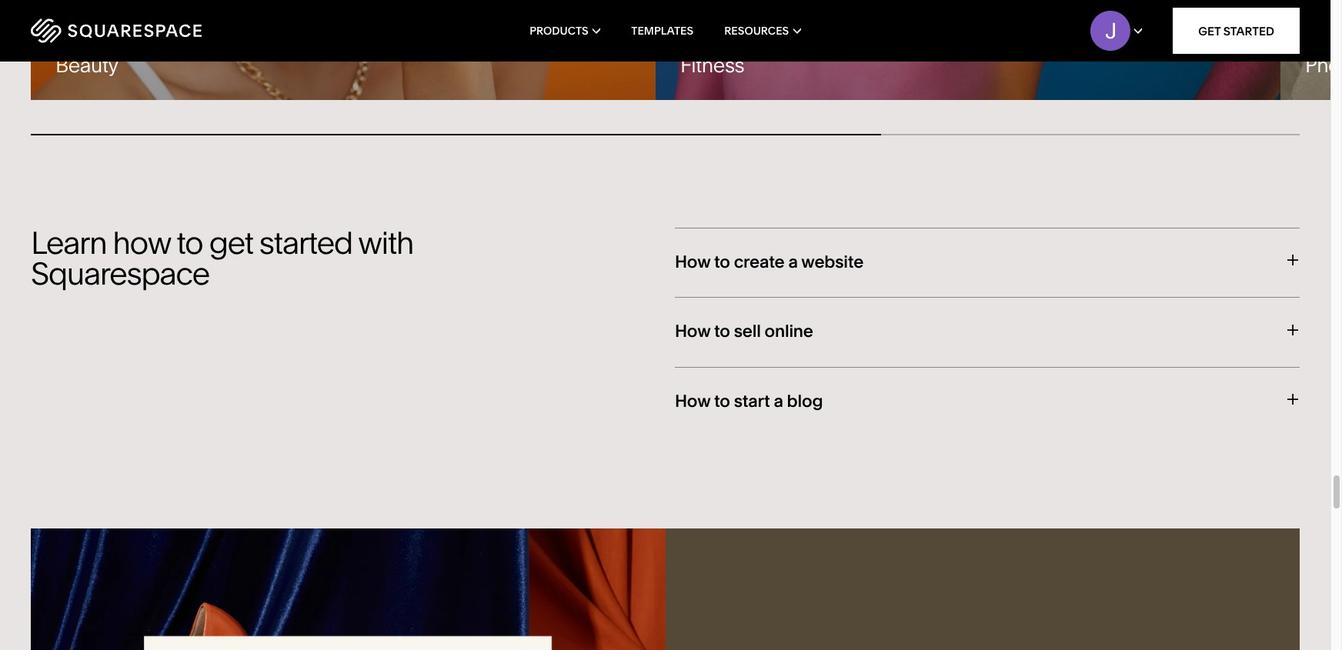 Task type: vqa. For each thing, say whether or not it's contained in the screenshot.
Products
yes



Task type: describe. For each thing, give the bounding box(es) containing it.
how for how to start a blog
[[675, 391, 710, 412]]

products
[[530, 24, 588, 38]]

orange stiletto shoes on orange and blue fabric, with an off-white portfolio website displaying dark text. image
[[31, 529, 665, 650]]

a woman with brown hair using an old camera in front of a grey wall, wearing an olive shirt. image
[[1280, 0, 1342, 100]]

resources
[[724, 24, 789, 38]]

online
[[765, 321, 813, 342]]

squarespace
[[31, 255, 209, 292]]

squarespace logo link
[[31, 18, 285, 43]]

how
[[113, 224, 170, 262]]

get started link
[[1173, 8, 1300, 54]]

to for how to start a blog
[[714, 391, 730, 412]]

to inside learn how to get started with squarespace
[[176, 224, 203, 262]]

a for website
[[788, 252, 798, 272]]

how to sell online
[[675, 321, 813, 342]]

to for how to sell online
[[714, 321, 730, 342]]

how to create a website
[[675, 252, 864, 272]]

get started
[[1198, 23, 1274, 38]]

beauty link
[[31, 0, 656, 100]]

how to start a blog button
[[675, 367, 1300, 436]]

phot link
[[1280, 0, 1342, 100]]

how to create a website button
[[675, 228, 1300, 297]]

how for how to create a website
[[675, 252, 710, 272]]

learn how to get started with squarespace
[[31, 224, 413, 292]]

a shirtless person doing yoga with closed eyes, bathed in pinkish light against a blue background. image
[[656, 0, 1280, 100]]

a for blog
[[774, 391, 783, 412]]



Task type: locate. For each thing, give the bounding box(es) containing it.
a
[[788, 252, 798, 272], [774, 391, 783, 412]]

learn
[[31, 224, 106, 262]]

resources button
[[724, 0, 801, 62]]

2 how from the top
[[675, 321, 710, 342]]

with
[[358, 224, 413, 262]]

started
[[259, 224, 352, 262]]

1 vertical spatial a
[[774, 391, 783, 412]]

to left get
[[176, 224, 203, 262]]

a left 'blog'
[[774, 391, 783, 412]]

3 how from the top
[[675, 391, 710, 412]]

to
[[176, 224, 203, 262], [714, 252, 730, 272], [714, 321, 730, 342], [714, 391, 730, 412]]

blog
[[787, 391, 823, 412]]

beauty
[[55, 53, 118, 78]]

how
[[675, 252, 710, 272], [675, 321, 710, 342], [675, 391, 710, 412]]

0 vertical spatial a
[[788, 252, 798, 272]]

1 how from the top
[[675, 252, 710, 272]]

fitness link
[[656, 0, 1280, 100]]

started
[[1223, 23, 1274, 38]]

how for how to sell online
[[675, 321, 710, 342]]

a inside "dropdown button"
[[788, 252, 798, 272]]

sell
[[734, 321, 761, 342]]

how left sell
[[675, 321, 710, 342]]

to for how to create a website
[[714, 252, 730, 272]]

to left create
[[714, 252, 730, 272]]

2 vertical spatial how
[[675, 391, 710, 412]]

website
[[801, 252, 864, 272]]

get
[[1198, 23, 1221, 38]]

how left start
[[675, 391, 710, 412]]

fitness
[[680, 53, 744, 78]]

squarespace logo image
[[31, 18, 202, 43]]

create
[[734, 252, 785, 272]]

start
[[734, 391, 770, 412]]

a right create
[[788, 252, 798, 272]]

how to sell online button
[[675, 297, 1300, 367]]

0 vertical spatial how
[[675, 252, 710, 272]]

phot
[[1305, 53, 1342, 78]]

to inside dropdown button
[[714, 391, 730, 412]]

how left create
[[675, 252, 710, 272]]

templates
[[631, 24, 693, 38]]

1 vertical spatial how
[[675, 321, 710, 342]]

a inside dropdown button
[[774, 391, 783, 412]]

how inside dropdown button
[[675, 391, 710, 412]]

how to start a blog
[[675, 391, 823, 412]]

products button
[[530, 0, 600, 62]]

get
[[209, 224, 253, 262]]

templates link
[[631, 0, 693, 62]]

1 horizontal spatial a
[[788, 252, 798, 272]]

to left sell
[[714, 321, 730, 342]]

0 horizontal spatial a
[[774, 391, 783, 412]]

to left start
[[714, 391, 730, 412]]

a woman with dark hair and unique jewelry in front of an orange background. image
[[31, 0, 656, 100]]



